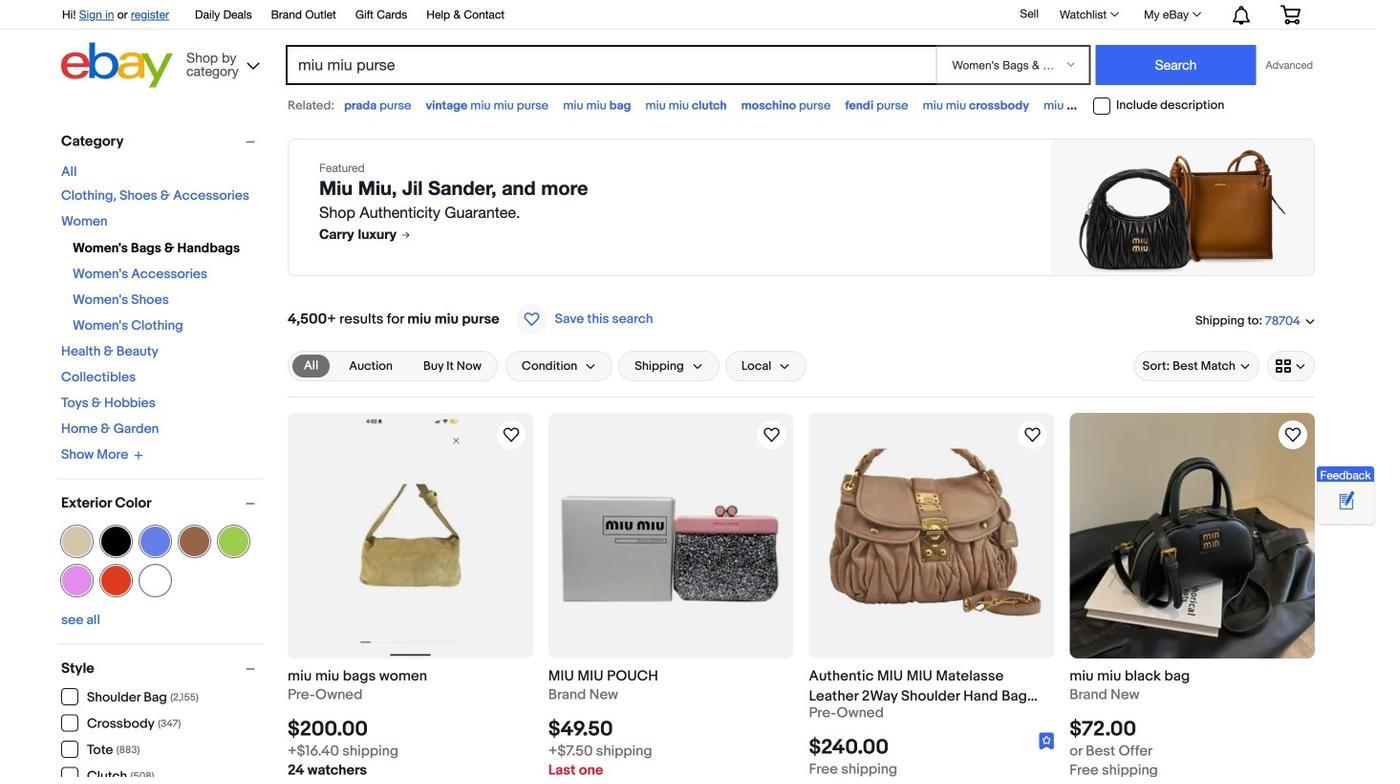 Task type: vqa. For each thing, say whether or not it's contained in the screenshot.
the items
no



Task type: describe. For each thing, give the bounding box(es) containing it.
Search for anything text field
[[289, 47, 932, 83]]

listing options selector. gallery view selected. image
[[1276, 358, 1307, 374]]

your shopping cart image
[[1280, 5, 1302, 24]]

miu miu black bag image
[[1070, 413, 1315, 658]]

authentic miu miu matelasse leather 2way shoulder hand bag purse beige 0976i image
[[809, 449, 1054, 622]]

save this search miu miu purse search image
[[517, 304, 547, 335]]

watchlist image
[[1111, 12, 1119, 17]]

account navigation
[[52, 0, 1315, 30]]



Task type: locate. For each thing, give the bounding box(es) containing it.
None submit
[[1096, 45, 1256, 85]]

heading for 'miu miu pouch' image
[[548, 667, 659, 685]]

2 heading from the left
[[548, 667, 659, 685]]

watch miu miu bags women image
[[500, 423, 523, 446]]

watch miu miu black bag image
[[1282, 423, 1305, 446]]

4 heading from the left
[[1070, 667, 1190, 685]]

main content
[[280, 123, 1323, 777]]

watch authentic miu miu matelasse leather 2way shoulder hand bag purse beige 0976i image
[[1021, 423, 1044, 446]]

heading for 'authentic miu miu matelasse leather 2way shoulder hand bag purse beige 0976i' image
[[809, 667, 1038, 725]]

heading for miu miu black bag "image" at the bottom of page
[[1070, 667, 1190, 685]]

All selected text field
[[304, 357, 318, 375]]

heading
[[288, 667, 427, 685], [548, 667, 659, 685], [809, 667, 1038, 725], [1070, 667, 1190, 685]]

watch miu miu pouch image
[[760, 423, 783, 446]]

heading for the miu miu bags women image
[[288, 667, 427, 685]]

banner
[[52, 0, 1315, 93]]

miu miu pouch image
[[548, 432, 794, 639]]

3 heading from the left
[[809, 667, 1038, 725]]

region
[[288, 139, 1315, 276]]

my ebay image
[[1193, 12, 1201, 17]]

1 heading from the left
[[288, 667, 427, 685]]

miu miu bags women image
[[354, 413, 467, 658]]



